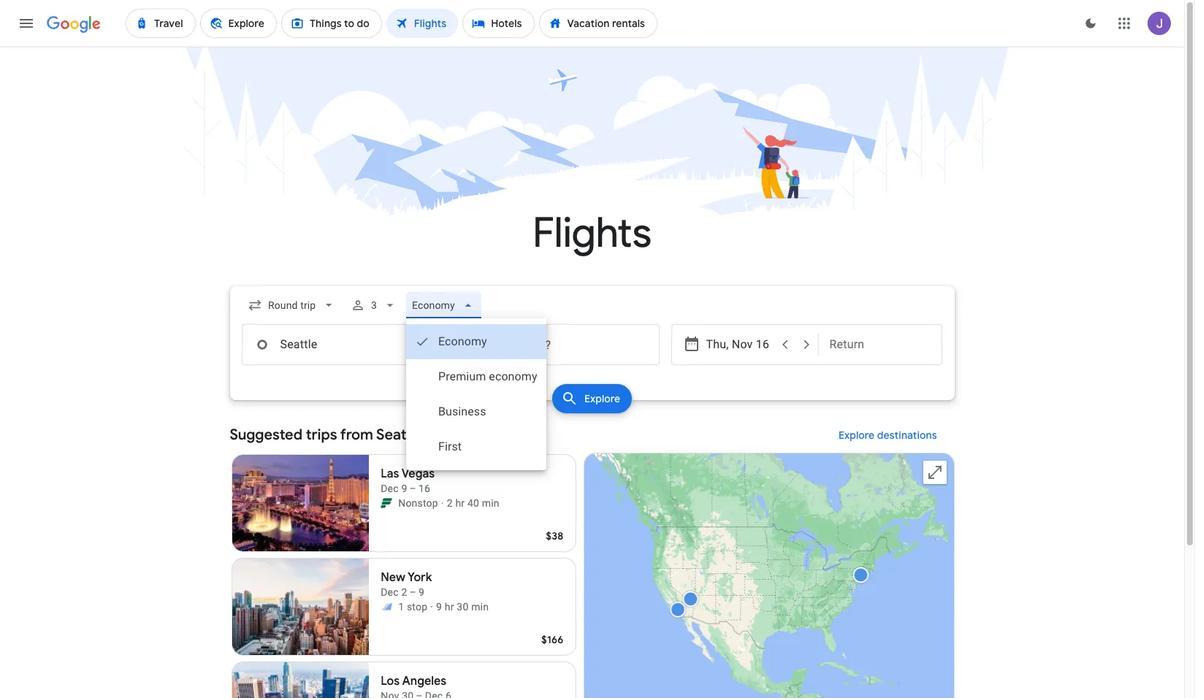 Task type: locate. For each thing, give the bounding box(es) containing it.
1 vertical spatial hr
[[445, 601, 454, 613]]

seattle
[[376, 426, 423, 444]]

new york dec 2 – 9
[[381, 571, 432, 598]]

 image
[[441, 496, 444, 511]]

Departure text field
[[706, 325, 773, 365]]

1 horizontal spatial hr
[[455, 498, 465, 509]]

166 US dollars text field
[[541, 633, 564, 647]]

0 vertical spatial dec
[[381, 483, 399, 495]]

min for vegas
[[482, 498, 500, 509]]

dec
[[381, 483, 399, 495], [381, 587, 399, 598]]

min for york
[[471, 601, 489, 613]]

explore inside button
[[839, 429, 875, 442]]

dec for las
[[381, 483, 399, 495]]

dec up frontier and spirit icon
[[381, 587, 399, 598]]

2 dec from the top
[[381, 587, 399, 598]]

40
[[468, 498, 479, 509]]

los angeles
[[381, 674, 447, 689]]

dec down the las
[[381, 483, 399, 495]]

3 option from the top
[[406, 395, 546, 430]]

los
[[381, 674, 400, 689]]

explore
[[584, 392, 620, 406], [839, 429, 875, 442]]

None field
[[241, 292, 342, 319], [406, 292, 481, 319], [241, 292, 342, 319], [406, 292, 481, 319]]

$38
[[546, 530, 564, 543]]

1 vertical spatial dec
[[381, 587, 399, 598]]

None text field
[[241, 324, 448, 365]]

1 vertical spatial explore
[[839, 429, 875, 442]]

1 dec from the top
[[381, 483, 399, 495]]

york
[[408, 571, 432, 585]]

frontier and spirit image
[[381, 601, 393, 613]]

explore for explore
[[584, 392, 620, 406]]

1 stop
[[398, 601, 428, 613]]

0 vertical spatial min
[[482, 498, 500, 509]]

1 option from the top
[[406, 324, 546, 359]]

explore left destinations
[[839, 429, 875, 442]]

explore down where to? text box
[[584, 392, 620, 406]]

las vegas dec 9 – 16
[[381, 467, 435, 495]]

main menu image
[[18, 15, 35, 32]]

hr right the 9
[[445, 601, 454, 613]]

explore destinations button
[[821, 418, 955, 453]]

9 hr 30 min
[[436, 601, 489, 613]]

9
[[436, 601, 442, 613]]

30
[[457, 601, 469, 613]]

0 vertical spatial explore
[[584, 392, 620, 406]]

hr for new york
[[445, 601, 454, 613]]

9 – 16
[[401, 483, 430, 495]]

min
[[482, 498, 500, 509], [471, 601, 489, 613]]

angeles
[[402, 674, 447, 689]]

destinations
[[877, 429, 937, 442]]

dec for new
[[381, 587, 399, 598]]

 image
[[431, 600, 433, 614]]

dec inside las vegas dec 9 – 16
[[381, 483, 399, 495]]

1 horizontal spatial explore
[[839, 429, 875, 442]]

Flight search field
[[218, 286, 966, 471]]

0 vertical spatial hr
[[455, 498, 465, 509]]

explore inside 'button'
[[584, 392, 620, 406]]

0 horizontal spatial hr
[[445, 601, 454, 613]]

1 vertical spatial min
[[471, 601, 489, 613]]

change appearance image
[[1073, 6, 1108, 41]]

 image inside suggested trips from seattle region
[[441, 496, 444, 511]]

2 hr 40 min
[[447, 498, 500, 509]]

hr
[[455, 498, 465, 509], [445, 601, 454, 613]]

0 horizontal spatial explore
[[584, 392, 620, 406]]

trips
[[306, 426, 337, 444]]

option
[[406, 324, 546, 359], [406, 359, 546, 395], [406, 395, 546, 430], [406, 430, 546, 465]]

dec inside new york dec 2 – 9
[[381, 587, 399, 598]]

hr right 2
[[455, 498, 465, 509]]

1
[[398, 601, 404, 613]]

38 US dollars text field
[[546, 530, 564, 543]]

Return text field
[[830, 325, 930, 365]]

min right 40
[[482, 498, 500, 509]]

min right 30
[[471, 601, 489, 613]]



Task type: vqa. For each thing, say whether or not it's contained in the screenshot.
search field
no



Task type: describe. For each thing, give the bounding box(es) containing it.
new
[[381, 571, 405, 585]]

$166
[[541, 633, 564, 647]]

3 button
[[345, 288, 403, 323]]

flights
[[533, 208, 652, 259]]

2
[[447, 498, 453, 509]]

4 option from the top
[[406, 430, 546, 465]]

nonstop
[[398, 498, 438, 509]]

suggested trips from seattle
[[230, 426, 423, 444]]

3
[[371, 300, 377, 311]]

frontier image
[[381, 498, 393, 509]]

select your preferred seating class. list box
[[406, 319, 546, 471]]

explore button
[[552, 384, 632, 414]]

2 option from the top
[[406, 359, 546, 395]]

Where to? text field
[[453, 324, 659, 365]]

suggested
[[230, 426, 303, 444]]

los angeles button
[[231, 662, 576, 699]]

 image inside suggested trips from seattle region
[[431, 600, 433, 614]]

vegas
[[402, 467, 435, 482]]

hr for las vegas
[[455, 498, 465, 509]]

stop
[[407, 601, 428, 613]]

2 – 9
[[401, 587, 425, 598]]

from
[[340, 426, 373, 444]]

suggested trips from seattle region
[[230, 418, 955, 699]]

explore for explore destinations
[[839, 429, 875, 442]]

las
[[381, 467, 399, 482]]

explore destinations
[[839, 429, 937, 442]]



